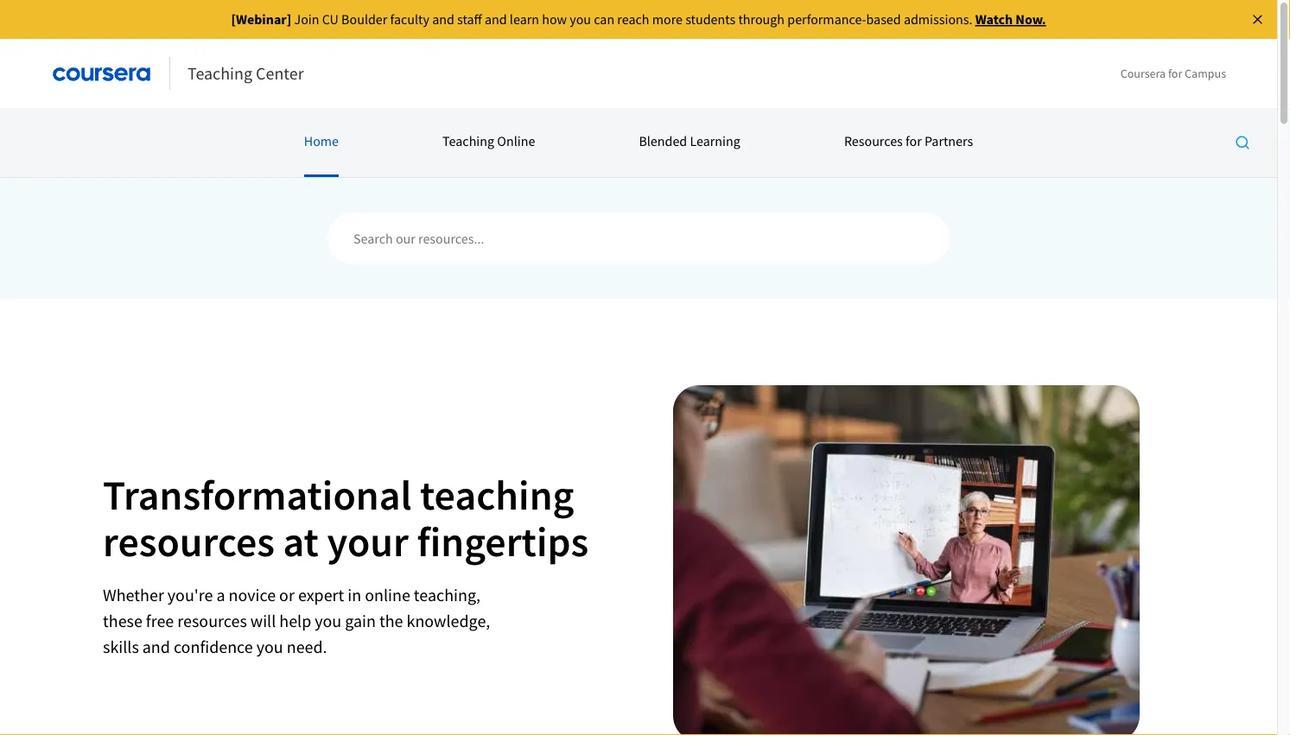Task type: locate. For each thing, give the bounding box(es) containing it.
transformational
[[103, 469, 412, 521]]

cu
[[322, 11, 339, 28]]

1 horizontal spatial for
[[1169, 66, 1183, 81]]

staff
[[457, 11, 482, 28]]

0 vertical spatial for
[[1169, 66, 1183, 81]]

home link
[[304, 108, 339, 177]]

for
[[1169, 66, 1183, 81], [906, 133, 922, 150]]

teaching left the "online"
[[443, 133, 495, 150]]

and left staff in the top of the page
[[432, 11, 455, 28]]

2 horizontal spatial and
[[485, 11, 507, 28]]

coursera for campus link
[[1104, 64, 1244, 83]]

close banner image
[[1251, 12, 1266, 27]]

free
[[146, 611, 174, 632]]

0 horizontal spatial and
[[142, 637, 170, 658]]

for left "campus"
[[1169, 66, 1183, 81]]

whether you're a novice or expert in online teaching, these free resources will help you gain the knowledge, skills and confidence you need.
[[103, 585, 490, 658]]

1 vertical spatial resources
[[177, 611, 247, 632]]

through
[[739, 11, 785, 28]]

teaching center link
[[170, 56, 321, 91]]

resources up confidence
[[177, 611, 247, 632]]

0 horizontal spatial teaching
[[188, 63, 252, 84]]

watch now. link
[[976, 11, 1047, 28]]

transformational teaching resources at your fingertips
[[103, 469, 589, 568]]

and down free
[[142, 637, 170, 658]]

for for campus
[[1169, 66, 1183, 81]]

0 vertical spatial resources
[[103, 516, 275, 568]]

campus
[[1185, 66, 1227, 81]]

will
[[251, 611, 276, 632]]

1 vertical spatial you
[[315, 611, 342, 632]]

can
[[594, 11, 615, 28]]

resources
[[103, 516, 275, 568], [177, 611, 247, 632]]

1 horizontal spatial you
[[315, 611, 342, 632]]

you
[[570, 11, 591, 28], [315, 611, 342, 632], [257, 637, 283, 658]]

resources
[[845, 133, 903, 150]]

teaching for teaching online
[[443, 133, 495, 150]]

blended learning link
[[639, 108, 741, 177]]

a
[[217, 585, 225, 606]]

these
[[103, 611, 143, 632]]

menu
[[0, 108, 1278, 177]]

resources for partners link
[[845, 108, 974, 177]]

you down expert
[[315, 611, 342, 632]]

you down will
[[257, 637, 283, 658]]

coursera for campus
[[1121, 66, 1227, 81]]

and inside the whether you're a novice or expert in online teaching, these free resources will help you gain the knowledge, skills and confidence you need.
[[142, 637, 170, 658]]

partners
[[925, 133, 974, 150]]

fingertips
[[417, 516, 589, 568]]

teaching inside 'link'
[[188, 63, 252, 84]]

you left can
[[570, 11, 591, 28]]

teaching inside 'link'
[[443, 133, 495, 150]]

0 horizontal spatial for
[[906, 133, 922, 150]]

your
[[327, 516, 409, 568]]

home
[[304, 133, 339, 150]]

1 horizontal spatial and
[[432, 11, 455, 28]]

now.
[[1016, 11, 1047, 28]]

and right staff in the top of the page
[[485, 11, 507, 28]]

join
[[294, 11, 319, 28]]

0 vertical spatial teaching
[[188, 63, 252, 84]]

teaching left center
[[188, 63, 252, 84]]

1 vertical spatial for
[[906, 133, 922, 150]]

teaching
[[188, 63, 252, 84], [443, 133, 495, 150]]

skills
[[103, 637, 139, 658]]

2 vertical spatial you
[[257, 637, 283, 658]]

2 horizontal spatial you
[[570, 11, 591, 28]]

1 horizontal spatial teaching
[[443, 133, 495, 150]]

resources up "you're"
[[103, 516, 275, 568]]

and
[[432, 11, 455, 28], [485, 11, 507, 28], [142, 637, 170, 658]]

for left partners
[[906, 133, 922, 150]]

1 vertical spatial teaching
[[443, 133, 495, 150]]

teaching center
[[188, 63, 304, 84]]

at
[[283, 516, 319, 568]]

0 horizontal spatial you
[[257, 637, 283, 658]]

0 vertical spatial you
[[570, 11, 591, 28]]



Task type: vqa. For each thing, say whether or not it's contained in the screenshot.
Blended Learning
yes



Task type: describe. For each thing, give the bounding box(es) containing it.
boulder
[[342, 11, 388, 28]]

resources inside transformational teaching resources at your fingertips
[[103, 516, 275, 568]]

confidence
[[174, 637, 253, 658]]

the
[[379, 611, 403, 632]]

more
[[652, 11, 683, 28]]

whether
[[103, 585, 164, 606]]

[webinar] join cu boulder faculty and staff and learn how you can reach more students through performance-based admissions. watch now.
[[231, 11, 1047, 28]]

novice
[[229, 585, 276, 606]]

or
[[279, 585, 295, 606]]

in
[[348, 585, 362, 606]]

resources for partners
[[845, 133, 974, 150]]

reach
[[618, 11, 650, 28]]

how
[[542, 11, 567, 28]]

learning
[[690, 133, 741, 150]]

Search our resources... search field
[[328, 213, 950, 265]]

teaching online
[[443, 133, 535, 150]]

students
[[686, 11, 736, 28]]

online
[[365, 585, 410, 606]]

blended learning
[[639, 133, 741, 150]]

performance-
[[788, 11, 867, 28]]

blended
[[639, 133, 688, 150]]

teaching,
[[414, 585, 481, 606]]

center
[[256, 63, 304, 84]]

teaching for teaching center
[[188, 63, 252, 84]]

learn
[[510, 11, 539, 28]]

need.
[[287, 637, 327, 658]]

teaching
[[420, 469, 574, 521]]

watch
[[976, 11, 1013, 28]]

expert
[[298, 585, 344, 606]]

knowledge,
[[407, 611, 490, 632]]

teaching online link
[[443, 108, 535, 177]]

admissions.
[[904, 11, 973, 28]]

[webinar]
[[231, 11, 292, 28]]

you're
[[168, 585, 213, 606]]

based
[[867, 11, 901, 28]]

coursera
[[1121, 66, 1166, 81]]

online
[[497, 133, 535, 150]]

resources inside the whether you're a novice or expert in online teaching, these free resources will help you gain the knowledge, skills and confidence you need.
[[177, 611, 247, 632]]

menu containing home
[[0, 108, 1278, 177]]

faculty
[[390, 11, 430, 28]]

for for partners
[[906, 133, 922, 150]]

help
[[279, 611, 311, 632]]

gain
[[345, 611, 376, 632]]



